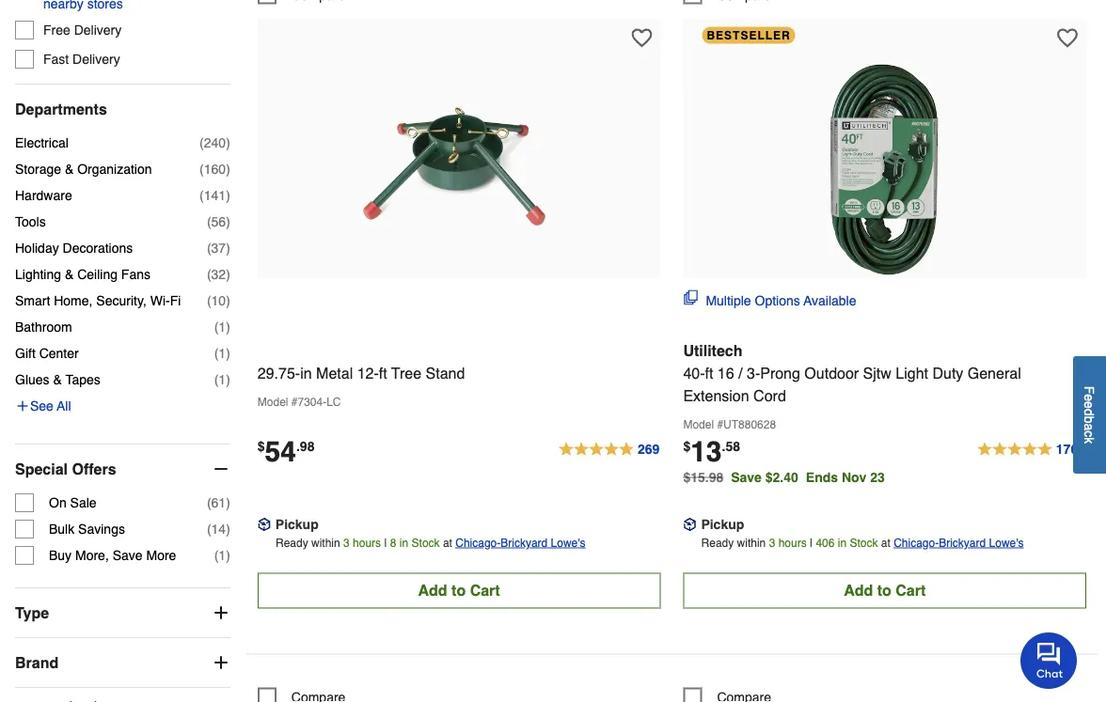 Task type: describe. For each thing, give the bounding box(es) containing it.
( for bulk savings
[[207, 523, 211, 538]]

b
[[1082, 416, 1097, 424]]

see
[[30, 399, 54, 414]]

61
[[211, 496, 226, 511]]

| for 406
[[810, 537, 813, 551]]

( for storage & organization
[[200, 162, 204, 177]]

3262865 element
[[258, 0, 346, 5]]

( 141 )
[[200, 189, 230, 204]]

$ 54 .98
[[258, 436, 315, 469]]

) for bathroom
[[226, 320, 230, 335]]

tapes
[[65, 373, 100, 388]]

stock for 8
[[412, 537, 440, 551]]

d
[[1082, 409, 1097, 416]]

hardware
[[15, 189, 72, 204]]

buy more, save more
[[49, 549, 176, 564]]

departments
[[15, 101, 107, 118]]

( 240 )
[[200, 136, 230, 151]]

1 for buy more, save more
[[219, 549, 226, 564]]

lowe's for ready within 3 hours | 406 in stock at chicago-brickyard lowe's
[[989, 537, 1024, 551]]

options
[[755, 294, 800, 309]]

( for smart home, security, wi-fi
[[207, 294, 211, 309]]

metal
[[316, 366, 353, 383]]

to for first add to cart button from the right
[[877, 583, 892, 600]]

$2.40
[[766, 471, 799, 486]]

in for ready within 3 hours | 8 in stock at chicago-brickyard lowe's
[[400, 537, 409, 551]]

56
[[211, 215, 226, 230]]

decorations
[[63, 241, 133, 256]]

stand
[[426, 366, 465, 383]]

0 horizontal spatial save
[[113, 549, 143, 564]]

( for on sale
[[207, 496, 211, 511]]

$ 13 .58
[[683, 436, 740, 469]]

undefined 29.75-in metal 12-ft tree stand image
[[350, 61, 568, 280]]

lighting & ceiling fans
[[15, 268, 151, 283]]

16
[[718, 366, 734, 383]]

( 61 )
[[207, 496, 230, 511]]

bestseller
[[707, 29, 791, 43]]

within for ready within 3 hours | 8 in stock at chicago-brickyard lowe's
[[311, 537, 340, 551]]

light
[[896, 366, 929, 383]]

type button
[[15, 589, 230, 638]]

5014300771 element
[[683, 689, 771, 703]]

special offers button
[[15, 445, 230, 494]]

& for tapes
[[53, 373, 62, 388]]

gift center
[[15, 347, 79, 362]]

| for 8
[[384, 537, 387, 551]]

tree
[[391, 366, 422, 383]]

269
[[638, 442, 660, 457]]

) for bulk savings
[[226, 523, 230, 538]]

f
[[1082, 386, 1097, 394]]

savings
[[78, 523, 125, 538]]

( 10 )
[[207, 294, 230, 309]]

see all button
[[15, 397, 71, 416]]

glues
[[15, 373, 49, 388]]

tools
[[15, 215, 46, 230]]

savings save $2.40 element
[[731, 471, 893, 486]]

( for gift center
[[214, 347, 219, 362]]

) for gift center
[[226, 347, 230, 362]]

smart home, security, wi-fi
[[15, 294, 181, 309]]

utilitech 40-ft 16 / 3-prong outdoor sjtw light duty general extension cord image
[[776, 61, 994, 280]]

actual price $54.98 element
[[258, 436, 315, 469]]

hours for 406
[[779, 537, 807, 551]]

40-
[[683, 366, 705, 383]]

k
[[1082, 437, 1097, 444]]

( 1 ) for bathroom
[[214, 320, 230, 335]]

plus image for brand
[[211, 654, 230, 673]]

ft inside utilitech 40-ft 16 / 3-prong outdoor sjtw light duty general extension cord
[[705, 366, 714, 383]]

) for buy more, save more
[[226, 549, 230, 564]]

f e e d b a c k button
[[1073, 356, 1106, 474]]

chicago- for 8
[[456, 537, 501, 551]]

at for 406
[[881, 537, 891, 551]]

bulk
[[49, 523, 75, 538]]

add to cart for 1st add to cart button from the left
[[418, 583, 500, 600]]

smart
[[15, 294, 50, 309]]

cord
[[754, 388, 786, 406]]

multiple
[[706, 294, 751, 309]]

all
[[57, 399, 71, 414]]

fans
[[121, 268, 151, 283]]

home,
[[54, 294, 93, 309]]

240
[[204, 136, 226, 151]]

29.75-
[[258, 366, 300, 383]]

5 stars image for 54
[[558, 440, 661, 462]]

12-
[[357, 366, 379, 383]]

$ for 13
[[683, 440, 691, 455]]

fast delivery
[[43, 52, 120, 67]]

on sale
[[49, 496, 97, 511]]

10
[[211, 294, 226, 309]]

special offers
[[15, 461, 116, 478]]

2 e from the top
[[1082, 402, 1097, 409]]

departments element
[[15, 100, 230, 119]]

chicago- for 406
[[894, 537, 939, 551]]

( for tools
[[207, 215, 211, 230]]

5 stars image for 13
[[976, 440, 1087, 462]]

1000209817 element
[[258, 689, 346, 703]]

( for buy more, save more
[[214, 549, 219, 564]]

29.75-in metal 12-ft tree stand link
[[258, 343, 661, 386]]

sale
[[70, 496, 97, 511]]

to for 1st add to cart button from the left
[[452, 583, 466, 600]]

duty
[[933, 366, 964, 383]]

holiday decorations
[[15, 241, 133, 256]]

) for glues & tapes
[[226, 373, 230, 388]]

pickup image
[[258, 519, 271, 532]]

fi
[[170, 294, 181, 309]]

) for smart home, security, wi-fi
[[226, 294, 230, 309]]

23
[[871, 471, 885, 486]]

269 button
[[558, 440, 661, 462]]

( for hardware
[[200, 189, 204, 204]]

.58
[[722, 440, 740, 455]]

( for electrical
[[200, 136, 204, 151]]

32
[[211, 268, 226, 283]]

8
[[390, 537, 397, 551]]

lowe's for ready within 3 hours | 8 in stock at chicago-brickyard lowe's
[[551, 537, 586, 551]]

brand
[[15, 655, 59, 672]]

) for storage & organization
[[226, 162, 230, 177]]

0 vertical spatial save
[[731, 471, 762, 486]]

( 56 )
[[207, 215, 230, 230]]

free
[[43, 23, 70, 38]]

model for 29.75-in metal 12-ft tree stand
[[258, 396, 288, 409]]

ready for ready within 3 hours | 406 in stock at chicago-brickyard lowe's
[[701, 537, 734, 551]]

# for 40-ft 16 / 3-prong outdoor sjtw light duty general extension cord
[[717, 419, 724, 432]]

( 32 )
[[207, 268, 230, 283]]

141
[[204, 189, 226, 204]]

406
[[816, 537, 835, 551]]

ceiling
[[77, 268, 118, 283]]

on
[[49, 496, 66, 511]]

in inside 29.75-in metal 12-ft tree stand "link"
[[300, 366, 312, 383]]

chicago-brickyard lowe's button for ready within 3 hours | 8 in stock at chicago-brickyard lowe's
[[456, 535, 586, 553]]

3 for 406
[[769, 537, 776, 551]]

bulk savings
[[49, 523, 125, 538]]

2 cart from the left
[[896, 583, 926, 600]]

multiple options available
[[706, 294, 857, 309]]

storage
[[15, 162, 61, 177]]



Task type: locate. For each thing, give the bounding box(es) containing it.
hours for 8
[[353, 537, 381, 551]]

add to cart
[[418, 583, 500, 600], [844, 583, 926, 600]]

) for lighting & ceiling fans
[[226, 268, 230, 283]]

lc
[[327, 396, 341, 409]]

within for ready within 3 hours | 406 in stock at chicago-brickyard lowe's
[[737, 537, 766, 551]]

model up 13
[[683, 419, 714, 432]]

chicago- right 406
[[894, 537, 939, 551]]

0 horizontal spatial within
[[311, 537, 340, 551]]

1 horizontal spatial 3
[[769, 537, 776, 551]]

security,
[[96, 294, 147, 309]]

( 1 ) for gift center
[[214, 347, 230, 362]]

13
[[691, 436, 722, 469]]

( for lighting & ceiling fans
[[207, 268, 211, 283]]

at right 406
[[881, 537, 891, 551]]

plus image
[[15, 399, 30, 414], [211, 604, 230, 623], [211, 654, 230, 673]]

$ for 54
[[258, 440, 265, 455]]

nov
[[842, 471, 867, 486]]

prong
[[760, 366, 801, 383]]

7 ) from the top
[[226, 294, 230, 309]]

2 vertical spatial plus image
[[211, 654, 230, 673]]

see all
[[30, 399, 71, 414]]

1 vertical spatial #
[[717, 419, 724, 432]]

0 horizontal spatial add
[[418, 583, 447, 600]]

cart
[[470, 583, 500, 600], [896, 583, 926, 600]]

1769
[[1056, 442, 1086, 457]]

2 chicago- from the left
[[894, 537, 939, 551]]

( for glues & tapes
[[214, 373, 219, 388]]

ft inside 29.75-in metal 12-ft tree stand "link"
[[379, 366, 387, 383]]

2 horizontal spatial in
[[838, 537, 847, 551]]

# down 29.75-
[[291, 396, 298, 409]]

7304-
[[298, 396, 327, 409]]

general
[[968, 366, 1021, 383]]

0 horizontal spatial lowe's
[[551, 537, 586, 551]]

delivery down the 'free delivery'
[[73, 52, 120, 67]]

)
[[226, 136, 230, 151], [226, 162, 230, 177], [226, 189, 230, 204], [226, 215, 230, 230], [226, 241, 230, 256], [226, 268, 230, 283], [226, 294, 230, 309], [226, 320, 230, 335], [226, 347, 230, 362], [226, 373, 230, 388], [226, 496, 230, 511], [226, 523, 230, 538], [226, 549, 230, 564]]

1 horizontal spatial save
[[731, 471, 762, 486]]

1 horizontal spatial to
[[877, 583, 892, 600]]

add to cart for first add to cart button from the right
[[844, 583, 926, 600]]

0 horizontal spatial model
[[258, 396, 288, 409]]

model for 40-ft 16 / 3-prong outdoor sjtw light duty general extension cord
[[683, 419, 714, 432]]

bathroom
[[15, 320, 72, 335]]

0 vertical spatial delivery
[[74, 23, 122, 38]]

1 horizontal spatial brickyard
[[939, 537, 986, 551]]

at right "8"
[[443, 537, 452, 551]]

model # ut880628
[[683, 419, 776, 432]]

( 37 )
[[207, 241, 230, 256]]

0 horizontal spatial 3
[[343, 537, 350, 551]]

1 horizontal spatial hours
[[779, 537, 807, 551]]

storage & organization
[[15, 162, 152, 177]]

4 ) from the top
[[226, 215, 230, 230]]

free delivery
[[43, 23, 122, 38]]

utilitech 40-ft 16 / 3-prong outdoor sjtw light duty general extension cord
[[683, 343, 1021, 406]]

12 ) from the top
[[226, 523, 230, 538]]

ready down '$15.98'
[[701, 537, 734, 551]]

) for hardware
[[226, 189, 230, 204]]

1 for bathroom
[[219, 320, 226, 335]]

1 $ from the left
[[258, 440, 265, 455]]

$15.98
[[683, 471, 724, 486]]

plus image inside see all button
[[15, 399, 30, 414]]

3 for 8
[[343, 537, 350, 551]]

1 to from the left
[[452, 583, 466, 600]]

stock right "8"
[[412, 537, 440, 551]]

0 horizontal spatial add to cart
[[418, 583, 500, 600]]

2 vertical spatial &
[[53, 373, 62, 388]]

0 vertical spatial #
[[291, 396, 298, 409]]

in left metal
[[300, 366, 312, 383]]

1 horizontal spatial ready
[[701, 537, 734, 551]]

5 stars image containing 1769
[[976, 440, 1087, 462]]

( 1 ) for glues & tapes
[[214, 373, 230, 388]]

3 left 406
[[769, 537, 776, 551]]

1 1 from the top
[[219, 320, 226, 335]]

# for 29.75-in metal 12-ft tree stand
[[291, 396, 298, 409]]

add down ready within 3 hours | 406 in stock at chicago-brickyard lowe's
[[844, 583, 873, 600]]

1 vertical spatial delivery
[[73, 52, 120, 67]]

1 horizontal spatial in
[[400, 537, 409, 551]]

1 ) from the top
[[226, 136, 230, 151]]

ut880628
[[724, 419, 776, 432]]

1 horizontal spatial chicago-brickyard lowe's button
[[894, 535, 1024, 553]]

ready within 3 hours | 406 in stock at chicago-brickyard lowe's
[[701, 537, 1024, 551]]

0 horizontal spatial hours
[[353, 537, 381, 551]]

more
[[146, 549, 176, 564]]

1 vertical spatial plus image
[[211, 604, 230, 623]]

pickup image
[[683, 519, 697, 532]]

) for tools
[[226, 215, 230, 230]]

& for ceiling
[[65, 268, 74, 283]]

1 horizontal spatial stock
[[850, 537, 878, 551]]

2 add from the left
[[844, 583, 873, 600]]

within
[[311, 537, 340, 551], [737, 537, 766, 551]]

center
[[39, 347, 79, 362]]

stock right 406
[[850, 537, 878, 551]]

ft
[[379, 366, 387, 383], [705, 366, 714, 383]]

plus image for type
[[211, 604, 230, 623]]

0 horizontal spatial 5 stars image
[[558, 440, 661, 462]]

at
[[443, 537, 452, 551], [881, 537, 891, 551]]

brickyard for ready within 3 hours | 406 in stock at chicago-brickyard lowe's
[[939, 537, 986, 551]]

2 5 stars image from the left
[[976, 440, 1087, 462]]

4 1 from the top
[[219, 549, 226, 564]]

in
[[300, 366, 312, 383], [400, 537, 409, 551], [838, 537, 847, 551]]

2 to from the left
[[877, 583, 892, 600]]

pickup for ready within 3 hours | 8 in stock at chicago-brickyard lowe's
[[275, 518, 319, 533]]

#
[[291, 396, 298, 409], [717, 419, 724, 432]]

5 stars image containing 269
[[558, 440, 661, 462]]

# up '.58'
[[717, 419, 724, 432]]

1 horizontal spatial cart
[[896, 583, 926, 600]]

brickyard for ready within 3 hours | 8 in stock at chicago-brickyard lowe's
[[501, 537, 548, 551]]

save left more at the bottom
[[113, 549, 143, 564]]

1 chicago- from the left
[[456, 537, 501, 551]]

was price $15.98 element
[[683, 466, 731, 486]]

lowe's
[[551, 537, 586, 551], [989, 537, 1024, 551]]

0 vertical spatial plus image
[[15, 399, 30, 414]]

1 vertical spatial model
[[683, 419, 714, 432]]

1 vertical spatial save
[[113, 549, 143, 564]]

1 ft from the left
[[379, 366, 387, 383]]

1 at from the left
[[443, 537, 452, 551]]

0 horizontal spatial at
[[443, 537, 452, 551]]

cart down ready within 3 hours | 8 in stock at chicago-brickyard lowe's
[[470, 583, 500, 600]]

1 horizontal spatial add to cart button
[[683, 574, 1087, 610]]

offers
[[72, 461, 116, 478]]

$ inside $ 13 .58
[[683, 440, 691, 455]]

1 stock from the left
[[412, 537, 440, 551]]

1 horizontal spatial |
[[810, 537, 813, 551]]

3191763 element
[[683, 0, 771, 5]]

| left "8"
[[384, 537, 387, 551]]

37
[[211, 241, 226, 256]]

8 ) from the top
[[226, 320, 230, 335]]

multiple options available link
[[683, 291, 857, 311]]

2 $ from the left
[[683, 440, 691, 455]]

10 ) from the top
[[226, 373, 230, 388]]

0 vertical spatial model
[[258, 396, 288, 409]]

heart outline image
[[632, 28, 652, 49]]

chat invite button image
[[1021, 632, 1078, 690]]

( 1 ) for buy more, save more
[[214, 549, 230, 564]]

pickup right pickup icon
[[275, 518, 319, 533]]

ready for ready within 3 hours | 8 in stock at chicago-brickyard lowe's
[[276, 537, 308, 551]]

2 ft from the left
[[705, 366, 714, 383]]

chicago- right "8"
[[456, 537, 501, 551]]

brand button
[[15, 639, 230, 688]]

within left "8"
[[311, 537, 340, 551]]

3-
[[747, 366, 760, 383]]

c
[[1082, 431, 1097, 437]]

e
[[1082, 394, 1097, 402], [1082, 402, 1097, 409]]

0 horizontal spatial pickup
[[275, 518, 319, 533]]

1 horizontal spatial at
[[881, 537, 891, 551]]

ft left 16
[[705, 366, 714, 383]]

gift
[[15, 347, 36, 362]]

2 ( 1 ) from the top
[[214, 347, 230, 362]]

ends nov 23 element
[[806, 471, 893, 486]]

0 horizontal spatial in
[[300, 366, 312, 383]]

buy
[[49, 549, 72, 564]]

1 horizontal spatial ft
[[705, 366, 714, 383]]

.98
[[296, 440, 315, 455]]

in for ready within 3 hours | 406 in stock at chicago-brickyard lowe's
[[838, 537, 847, 551]]

1 horizontal spatial lowe's
[[989, 537, 1024, 551]]

5 stars image
[[558, 440, 661, 462], [976, 440, 1087, 462]]

chicago-brickyard lowe's button for ready within 3 hours | 406 in stock at chicago-brickyard lowe's
[[894, 535, 1024, 553]]

11 ) from the top
[[226, 496, 230, 511]]

2 at from the left
[[881, 537, 891, 551]]

1 pickup from the left
[[275, 518, 319, 533]]

1 e from the top
[[1082, 394, 1097, 402]]

ends
[[806, 471, 838, 486]]

2 3 from the left
[[769, 537, 776, 551]]

utilitech
[[683, 343, 743, 361]]

1 add from the left
[[418, 583, 447, 600]]

cart down ready within 3 hours | 406 in stock at chicago-brickyard lowe's
[[896, 583, 926, 600]]

6 ) from the top
[[226, 268, 230, 283]]

1 horizontal spatial model
[[683, 419, 714, 432]]

1 vertical spatial &
[[65, 268, 74, 283]]

e up b
[[1082, 402, 1097, 409]]

plus image inside brand button
[[211, 654, 230, 673]]

& right storage
[[65, 162, 74, 177]]

stock
[[412, 537, 440, 551], [850, 537, 878, 551]]

pickup for ready within 3 hours | 406 in stock at chicago-brickyard lowe's
[[701, 518, 744, 533]]

& for organization
[[65, 162, 74, 177]]

ready
[[276, 537, 308, 551], [701, 537, 734, 551]]

) for on sale
[[226, 496, 230, 511]]

1 brickyard from the left
[[501, 537, 548, 551]]

chicago-
[[456, 537, 501, 551], [894, 537, 939, 551]]

| left 406
[[810, 537, 813, 551]]

1 horizontal spatial #
[[717, 419, 724, 432]]

add to cart button down ready within 3 hours | 406 in stock at chicago-brickyard lowe's
[[683, 574, 1087, 610]]

available
[[804, 294, 857, 309]]

0 horizontal spatial #
[[291, 396, 298, 409]]

delivery
[[74, 23, 122, 38], [73, 52, 120, 67]]

fast
[[43, 52, 69, 67]]

$ up was price $15.98 element on the right bottom of page
[[683, 440, 691, 455]]

1 5 stars image from the left
[[558, 440, 661, 462]]

f e e d b a c k
[[1082, 386, 1097, 444]]

1769 button
[[976, 440, 1087, 462]]

2 chicago-brickyard lowe's button from the left
[[894, 535, 1024, 553]]

in right 406
[[838, 537, 847, 551]]

3 1 from the top
[[219, 373, 226, 388]]

e up d
[[1082, 394, 1097, 402]]

1 horizontal spatial chicago-
[[894, 537, 939, 551]]

holiday
[[15, 241, 59, 256]]

ft left tree
[[379, 366, 387, 383]]

within down $2.40
[[737, 537, 766, 551]]

1 for gift center
[[219, 347, 226, 362]]

3 ( 1 ) from the top
[[214, 373, 230, 388]]

wi-
[[150, 294, 170, 309]]

0 horizontal spatial |
[[384, 537, 387, 551]]

1 ready from the left
[[276, 537, 308, 551]]

1
[[219, 320, 226, 335], [219, 347, 226, 362], [219, 373, 226, 388], [219, 549, 226, 564]]

0 horizontal spatial cart
[[470, 583, 500, 600]]

1 | from the left
[[384, 537, 387, 551]]

4 ( 1 ) from the top
[[214, 549, 230, 564]]

14
[[211, 523, 226, 538]]

1 cart from the left
[[470, 583, 500, 600]]

1 chicago-brickyard lowe's button from the left
[[456, 535, 586, 553]]

1 3 from the left
[[343, 537, 350, 551]]

1 horizontal spatial pickup
[[701, 518, 744, 533]]

ready within 3 hours | 8 in stock at chicago-brickyard lowe's
[[276, 537, 586, 551]]

extension
[[683, 388, 750, 406]]

2 lowe's from the left
[[989, 537, 1024, 551]]

actual price $13.58 element
[[683, 436, 740, 469]]

2 stock from the left
[[850, 537, 878, 551]]

chicago-brickyard lowe's button
[[456, 535, 586, 553], [894, 535, 1024, 553]]

add to cart button
[[258, 574, 661, 610], [683, 574, 1087, 610]]

heart outline image
[[1057, 28, 1078, 49]]

1 horizontal spatial add to cart
[[844, 583, 926, 600]]

$ left .98
[[258, 440, 265, 455]]

plus image inside type button
[[211, 604, 230, 623]]

3 ) from the top
[[226, 189, 230, 204]]

1 lowe's from the left
[[551, 537, 586, 551]]

0 horizontal spatial ft
[[379, 366, 387, 383]]

0 horizontal spatial ready
[[276, 537, 308, 551]]

0 vertical spatial &
[[65, 162, 74, 177]]

2 add to cart button from the left
[[683, 574, 1087, 610]]

2 1 from the top
[[219, 347, 226, 362]]

2 | from the left
[[810, 537, 813, 551]]

in right "8"
[[400, 537, 409, 551]]

to
[[452, 583, 466, 600], [877, 583, 892, 600]]

delivery up fast delivery
[[74, 23, 122, 38]]

save
[[731, 471, 762, 486], [113, 549, 143, 564]]

( for bathroom
[[214, 320, 219, 335]]

) for electrical
[[226, 136, 230, 151]]

add to cart button down ready within 3 hours | 8 in stock at chicago-brickyard lowe's
[[258, 574, 661, 610]]

delivery for free delivery
[[74, 23, 122, 38]]

1 horizontal spatial add
[[844, 583, 873, 600]]

ready right 14
[[276, 537, 308, 551]]

hours left "8"
[[353, 537, 381, 551]]

) for holiday decorations
[[226, 241, 230, 256]]

hours left 406
[[779, 537, 807, 551]]

2 pickup from the left
[[701, 518, 744, 533]]

lighting
[[15, 268, 61, 283]]

0 horizontal spatial add to cart button
[[258, 574, 661, 610]]

2 hours from the left
[[779, 537, 807, 551]]

9 ) from the top
[[226, 347, 230, 362]]

add to cart down ready within 3 hours | 8 in stock at chicago-brickyard lowe's
[[418, 583, 500, 600]]

3 left "8"
[[343, 537, 350, 551]]

2 add to cart from the left
[[844, 583, 926, 600]]

2 ) from the top
[[226, 162, 230, 177]]

1 add to cart button from the left
[[258, 574, 661, 610]]

glues & tapes
[[15, 373, 100, 388]]

1 for glues & tapes
[[219, 373, 226, 388]]

& right "glues"
[[53, 373, 62, 388]]

to down ready within 3 hours | 406 in stock at chicago-brickyard lowe's
[[877, 583, 892, 600]]

special
[[15, 461, 68, 478]]

electrical
[[15, 136, 68, 151]]

save down '.58'
[[731, 471, 762, 486]]

model down 29.75-
[[258, 396, 288, 409]]

/
[[739, 366, 743, 383]]

0 horizontal spatial $
[[258, 440, 265, 455]]

5 ) from the top
[[226, 241, 230, 256]]

brickyard
[[501, 537, 548, 551], [939, 537, 986, 551]]

0 horizontal spatial to
[[452, 583, 466, 600]]

1 hours from the left
[[353, 537, 381, 551]]

add to cart down ready within 3 hours | 406 in stock at chicago-brickyard lowe's
[[844, 583, 926, 600]]

( for holiday decorations
[[207, 241, 211, 256]]

0 horizontal spatial stock
[[412, 537, 440, 551]]

1 horizontal spatial 5 stars image
[[976, 440, 1087, 462]]

2 within from the left
[[737, 537, 766, 551]]

add down ready within 3 hours | 8 in stock at chicago-brickyard lowe's
[[418, 583, 447, 600]]

1 add to cart from the left
[[418, 583, 500, 600]]

pickup right pickup image
[[701, 518, 744, 533]]

1 ( 1 ) from the top
[[214, 320, 230, 335]]

$ inside $ 54 .98
[[258, 440, 265, 455]]

2 brickyard from the left
[[939, 537, 986, 551]]

minus image
[[211, 460, 230, 479]]

& up home,
[[65, 268, 74, 283]]

0 horizontal spatial brickyard
[[501, 537, 548, 551]]

1 horizontal spatial within
[[737, 537, 766, 551]]

2 ready from the left
[[701, 537, 734, 551]]

at for 8
[[443, 537, 452, 551]]

0 horizontal spatial chicago-brickyard lowe's button
[[456, 535, 586, 553]]

13 ) from the top
[[226, 549, 230, 564]]

delivery for fast delivery
[[73, 52, 120, 67]]

to down ready within 3 hours | 8 in stock at chicago-brickyard lowe's
[[452, 583, 466, 600]]

1 within from the left
[[311, 537, 340, 551]]

1 horizontal spatial $
[[683, 440, 691, 455]]

stock for 406
[[850, 537, 878, 551]]

( 160 )
[[200, 162, 230, 177]]

sjtw
[[863, 366, 892, 383]]

0 horizontal spatial chicago-
[[456, 537, 501, 551]]

model # 7304-lc
[[258, 396, 341, 409]]



Task type: vqa. For each thing, say whether or not it's contained in the screenshot.


